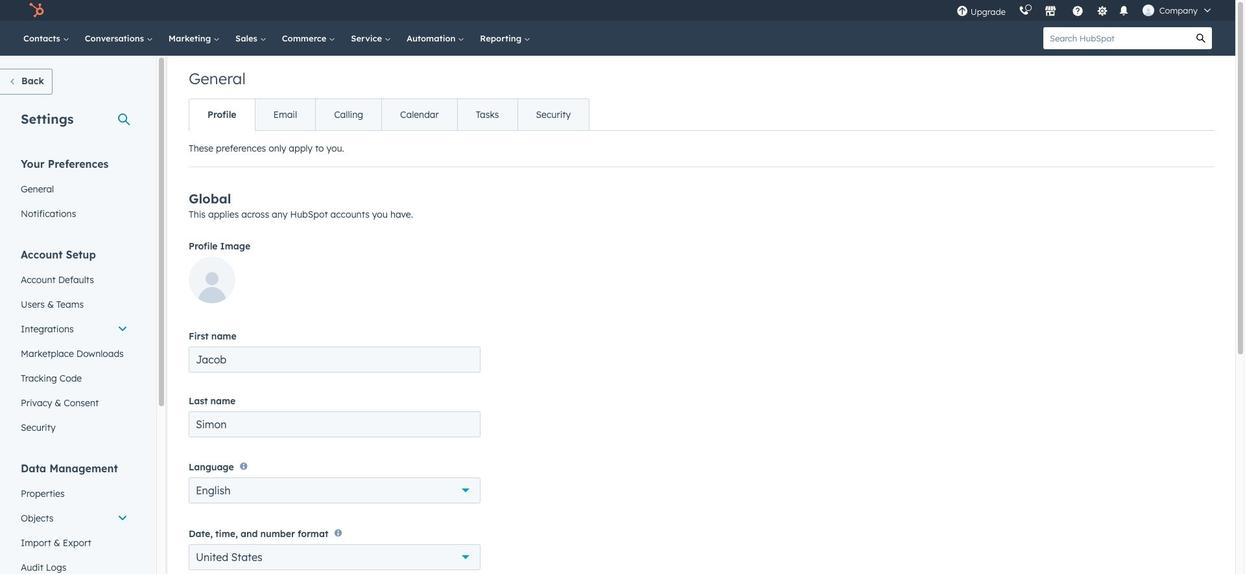 Task type: locate. For each thing, give the bounding box(es) containing it.
navigation
[[189, 99, 590, 131]]

your preferences element
[[13, 157, 136, 226]]

menu
[[950, 0, 1220, 21]]

marketplaces image
[[1045, 6, 1057, 18]]

None text field
[[189, 412, 481, 438]]

account setup element
[[13, 248, 136, 440]]

None text field
[[189, 347, 481, 373]]



Task type: describe. For each thing, give the bounding box(es) containing it.
jacob simon image
[[1143, 5, 1155, 16]]

data management element
[[13, 462, 136, 575]]

Search HubSpot search field
[[1044, 27, 1190, 49]]



Task type: vqa. For each thing, say whether or not it's contained in the screenshot.
THE ACCOUNT SETUP element
yes



